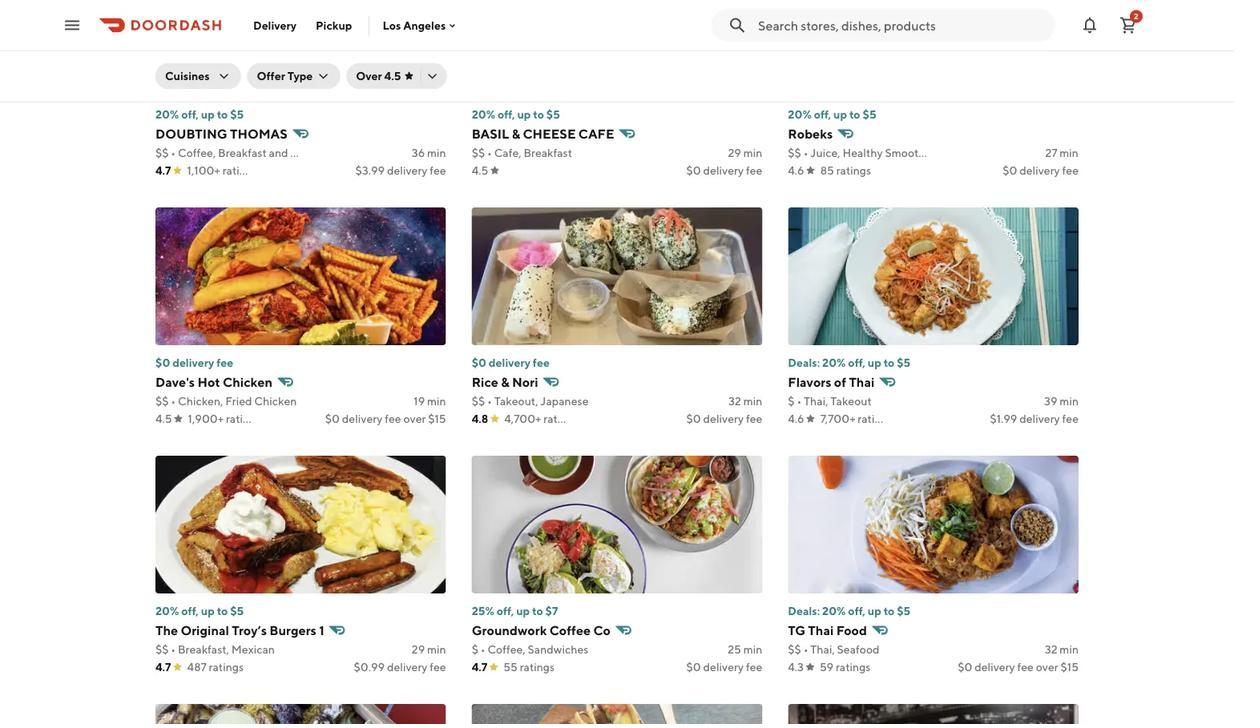 Task type: vqa. For each thing, say whether or not it's contained in the screenshot.
Remove from Double Cheeseburger GROUP
no



Task type: describe. For each thing, give the bounding box(es) containing it.
delivery for rice & nori
[[703, 412, 744, 426]]

25% off, up to $7
[[472, 605, 558, 618]]

1
[[319, 623, 324, 638]]

rice & nori
[[472, 375, 538, 390]]

food
[[836, 623, 867, 638]]

$$ • thai, seafood
[[788, 643, 880, 656]]

offer type
[[257, 69, 313, 83]]

off, for robeks
[[814, 108, 831, 121]]

32 for nori
[[728, 395, 741, 408]]

55
[[503, 661, 518, 674]]

55 ratings
[[503, 661, 555, 674]]

min for doubting thomas
[[427, 146, 446, 159]]

ratings for dave's hot chicken
[[226, 412, 261, 426]]

delivery for tg thai food
[[975, 661, 1015, 674]]

burgers
[[270, 623, 316, 638]]

off, for groundwork coffee co
[[497, 605, 514, 618]]

delivery for the original troy's burgers 1
[[387, 661, 427, 674]]

0 horizontal spatial thai
[[808, 623, 834, 638]]

off, up flavors of thai
[[848, 356, 865, 369]]

1 horizontal spatial thai
[[849, 375, 875, 390]]

• for basil & cheese cafe
[[487, 146, 492, 159]]

los angeles button
[[383, 19, 459, 32]]

$0.99
[[354, 661, 385, 674]]

troy's
[[232, 623, 267, 638]]

20% up tg thai food
[[822, 605, 846, 618]]

36 min
[[412, 146, 446, 159]]

dave's
[[155, 375, 195, 390]]

$0.99 delivery fee
[[354, 661, 446, 674]]

over 4.5
[[356, 69, 401, 83]]

$15 for food
[[1061, 661, 1079, 674]]

$1.99
[[990, 412, 1017, 426]]

4,700+
[[504, 412, 541, 426]]

487
[[187, 661, 207, 674]]

over for chicken
[[403, 412, 426, 426]]

up for the original troy's burgers 1
[[201, 605, 215, 618]]

up for groundwork coffee co
[[516, 605, 530, 618]]

$0 for dave's hot chicken
[[325, 412, 340, 426]]

487 ratings
[[187, 661, 244, 674]]

39
[[1044, 395, 1057, 408]]

• for dave's hot chicken
[[171, 395, 176, 408]]

fee for doubting thomas
[[430, 164, 446, 177]]

tg
[[788, 623, 805, 638]]

basil & cheese cafe
[[472, 126, 614, 141]]

min for tg thai food
[[1060, 643, 1079, 656]]

$$ • breakfast, mexican
[[155, 643, 275, 656]]

$ • thai, takeout
[[788, 395, 872, 408]]

1,100+
[[187, 164, 220, 177]]

off, for basil & cheese cafe
[[498, 108, 515, 121]]

7,700+ ratings
[[820, 412, 893, 426]]

min for groundwork coffee co
[[743, 643, 762, 656]]

$0 for groundwork coffee co
[[686, 661, 701, 674]]

20% off, up to $5 for doubting thomas
[[155, 108, 244, 121]]

thomas
[[230, 126, 288, 141]]

groundwork
[[472, 623, 547, 638]]

2
[[1134, 12, 1139, 21]]

fee for flavors of thai
[[1062, 412, 1079, 426]]

offer
[[257, 69, 285, 83]]

over for food
[[1036, 661, 1058, 674]]

27
[[1045, 146, 1057, 159]]

robeks
[[788, 126, 833, 141]]

over
[[356, 69, 382, 83]]

1,100+ ratings
[[187, 164, 257, 177]]

min for flavors of thai
[[1060, 395, 1079, 408]]

$0 delivery fee for rice & nori
[[686, 412, 762, 426]]

tg thai food
[[788, 623, 867, 638]]

• for groundwork coffee co
[[481, 643, 485, 656]]

breakfast,
[[178, 643, 229, 656]]

4.8
[[472, 412, 488, 426]]

36
[[412, 146, 425, 159]]

japanese
[[540, 395, 589, 408]]

delivery for groundwork coffee co
[[703, 661, 744, 674]]

fee for tg thai food
[[1017, 661, 1034, 674]]

notification bell image
[[1080, 16, 1100, 35]]

deals: for flavors
[[788, 356, 820, 369]]

nori
[[512, 375, 538, 390]]

$$ • juice, healthy smoothies
[[788, 146, 939, 159]]

doubting
[[155, 126, 227, 141]]

$5 for robeks
[[863, 108, 876, 121]]

$7
[[545, 605, 558, 618]]

to for basil & cheese cafe
[[533, 108, 544, 121]]

ratings for doubting thomas
[[223, 164, 257, 177]]

$5 for basil & cheese cafe
[[546, 108, 560, 121]]

19
[[414, 395, 425, 408]]

los angeles
[[383, 19, 446, 32]]

20% up flavors of thai
[[822, 356, 846, 369]]

off, for doubting thomas
[[181, 108, 199, 121]]

4.6 for flavors of thai
[[788, 412, 804, 426]]

fee for robeks
[[1062, 164, 1079, 177]]

min for robeks
[[1060, 146, 1079, 159]]

20% for robeks
[[788, 108, 812, 121]]

$ for groundwork coffee co
[[472, 643, 478, 656]]

lunch
[[290, 146, 322, 159]]

off, up food on the bottom of the page
[[848, 605, 865, 618]]

4.6 for robeks
[[788, 164, 804, 177]]

85
[[820, 164, 834, 177]]

seafood
[[837, 643, 880, 656]]

$$ for dave's hot chicken
[[155, 395, 169, 408]]

fee for rice & nori
[[746, 412, 762, 426]]

ratings for groundwork coffee co
[[520, 661, 555, 674]]

pickup button
[[306, 12, 362, 38]]

groundwork coffee co
[[472, 623, 611, 638]]

4.7 for doubting thomas
[[155, 164, 171, 177]]

ratings for tg thai food
[[836, 661, 871, 674]]

25%
[[472, 605, 494, 618]]

delivery for robeks
[[1020, 164, 1060, 177]]

min for basil & cheese cafe
[[743, 146, 762, 159]]

1 items, open order cart image
[[1119, 16, 1138, 35]]

the original troy's burgers 1
[[155, 623, 324, 638]]

59 ratings
[[820, 661, 871, 674]]

delivery for basil & cheese cafe
[[703, 164, 744, 177]]

$0 for rice & nori
[[686, 412, 701, 426]]

delivery
[[253, 18, 297, 32]]

up for robeks
[[834, 108, 847, 121]]

cafe,
[[494, 146, 521, 159]]

min for rice & nori
[[743, 395, 762, 408]]

0 vertical spatial chicken
[[223, 375, 272, 390]]

takeout
[[830, 395, 872, 408]]

39 min
[[1044, 395, 1079, 408]]

co
[[593, 623, 611, 638]]

25 min
[[728, 643, 762, 656]]

$ • coffee, sandwiches
[[472, 643, 589, 656]]

1 vertical spatial chicken
[[254, 395, 297, 408]]

$$ • takeout, japanese
[[472, 395, 589, 408]]

up up takeout
[[868, 356, 881, 369]]

chicken,
[[178, 395, 223, 408]]

• for robeks
[[804, 146, 808, 159]]

$1.99 delivery fee
[[990, 412, 1079, 426]]

29 min for the original troy's burgers 1
[[412, 643, 446, 656]]

fee for the original troy's burgers 1
[[430, 661, 446, 674]]

7,700+
[[820, 412, 855, 426]]

32 min for rice & nori
[[728, 395, 762, 408]]

$3.99 delivery fee
[[355, 164, 446, 177]]

20% off, up to $5 for robeks
[[788, 108, 876, 121]]

deals: for tg
[[788, 605, 820, 618]]

los
[[383, 19, 401, 32]]

27 min
[[1045, 146, 1079, 159]]

4.3
[[788, 661, 804, 674]]

open menu image
[[63, 16, 82, 35]]

20% off, up to $5 for the original troy's burgers 1
[[155, 605, 244, 618]]

breakfast for thomas
[[218, 146, 267, 159]]

1,900+ ratings
[[188, 412, 261, 426]]



Task type: locate. For each thing, give the bounding box(es) containing it.
• left cafe,
[[487, 146, 492, 159]]

and
[[269, 146, 288, 159]]

• up 4.3 on the bottom right
[[804, 643, 808, 656]]

0 vertical spatial over
[[403, 412, 426, 426]]

dave's hot chicken
[[155, 375, 272, 390]]

ratings down takeout
[[858, 412, 893, 426]]

to
[[217, 108, 228, 121], [533, 108, 544, 121], [849, 108, 860, 121], [884, 356, 895, 369], [217, 605, 228, 618], [532, 605, 543, 618], [884, 605, 895, 618]]

$$ for doubting thomas
[[155, 146, 169, 159]]

$ down the groundwork
[[472, 643, 478, 656]]

1 horizontal spatial 29 min
[[728, 146, 762, 159]]

basil
[[472, 126, 509, 141]]

min for the original troy's burgers 1
[[427, 643, 446, 656]]

1 horizontal spatial coffee,
[[488, 643, 525, 656]]

1 breakfast from the left
[[218, 146, 267, 159]]

$0 for robeks
[[1003, 164, 1017, 177]]

$$ down robeks
[[788, 146, 801, 159]]

29 min for basil & cheese cafe
[[728, 146, 762, 159]]

fee for basil & cheese cafe
[[746, 164, 762, 177]]

0 horizontal spatial 32
[[728, 395, 741, 408]]

• for flavors of thai
[[797, 395, 802, 408]]

1 horizontal spatial $0 delivery fee over $15
[[958, 661, 1079, 674]]

1 vertical spatial 29
[[412, 643, 425, 656]]

juice,
[[810, 146, 840, 159]]

$$ for robeks
[[788, 146, 801, 159]]

$0 for tg thai food
[[958, 661, 972, 674]]

coffee, for groundwork
[[488, 643, 525, 656]]

4.5 right over
[[384, 69, 401, 83]]

$$ for tg thai food
[[788, 643, 801, 656]]

deals: 20% off, up to $5
[[788, 356, 911, 369], [788, 605, 911, 618]]

•
[[171, 146, 176, 159], [487, 146, 492, 159], [804, 146, 808, 159], [171, 395, 176, 408], [487, 395, 492, 408], [797, 395, 802, 408], [171, 643, 176, 656], [481, 643, 485, 656], [804, 643, 808, 656]]

0 vertical spatial 4.6
[[788, 164, 804, 177]]

coffee, for doubting
[[178, 146, 216, 159]]

1 vertical spatial 4.6
[[788, 412, 804, 426]]

1 horizontal spatial over
[[1036, 661, 1058, 674]]

2 vertical spatial 4.5
[[155, 412, 172, 426]]

4.7
[[155, 164, 171, 177], [155, 661, 171, 674], [472, 661, 487, 674]]

20% up the on the left of the page
[[155, 605, 179, 618]]

$$ • cafe, breakfast
[[472, 146, 572, 159]]

up up seafood
[[868, 605, 881, 618]]

$0 delivery fee over $15 for dave's hot chicken
[[325, 412, 446, 426]]

hot
[[197, 375, 220, 390]]

1 deals: from the top
[[788, 356, 820, 369]]

1 4.6 from the top
[[788, 164, 804, 177]]

fee for groundwork coffee co
[[746, 661, 762, 674]]

4.7 for groundwork coffee co
[[472, 661, 487, 674]]

1 vertical spatial deals:
[[788, 605, 820, 618]]

1,900+
[[188, 412, 224, 426]]

delivery button
[[244, 12, 306, 38]]

0 vertical spatial 32
[[728, 395, 741, 408]]

29 for basil & cheese cafe
[[728, 146, 741, 159]]

up for basil & cheese cafe
[[517, 108, 531, 121]]

deals: up flavors
[[788, 356, 820, 369]]

0 horizontal spatial $
[[472, 643, 478, 656]]

$15 for chicken
[[428, 412, 446, 426]]

delivery for doubting thomas
[[387, 164, 427, 177]]

0 horizontal spatial 29
[[412, 643, 425, 656]]

takeout,
[[494, 395, 538, 408]]

& up $$ • cafe, breakfast
[[512, 126, 520, 141]]

up up the groundwork
[[516, 605, 530, 618]]

off,
[[181, 108, 199, 121], [498, 108, 515, 121], [814, 108, 831, 121], [848, 356, 865, 369], [181, 605, 199, 618], [497, 605, 514, 618], [848, 605, 865, 618]]

ratings for robeks
[[836, 164, 871, 177]]

of
[[834, 375, 846, 390]]

ratings for rice & nori
[[544, 412, 578, 426]]

4.7 left 1,100+
[[155, 164, 171, 177]]

smoothies
[[885, 146, 939, 159]]

0 vertical spatial thai
[[849, 375, 875, 390]]

deals: 20% off, up to $5 up of
[[788, 356, 911, 369]]

up
[[201, 108, 215, 121], [517, 108, 531, 121], [834, 108, 847, 121], [868, 356, 881, 369], [201, 605, 215, 618], [516, 605, 530, 618], [868, 605, 881, 618]]

breakfast for &
[[524, 146, 572, 159]]

25
[[728, 643, 741, 656]]

1 horizontal spatial 32 min
[[1045, 643, 1079, 656]]

type
[[287, 69, 313, 83]]

to for robeks
[[849, 108, 860, 121]]

up up the original
[[201, 605, 215, 618]]

off, for the original troy's burgers 1
[[181, 605, 199, 618]]

20% off, up to $5 up the original
[[155, 605, 244, 618]]

2 horizontal spatial 4.5
[[472, 164, 488, 177]]

cuisines button
[[155, 63, 241, 89]]

0 vertical spatial $0 delivery fee over $15
[[325, 412, 446, 426]]

• down 'rice'
[[487, 395, 492, 408]]

delivery for flavors of thai
[[1020, 412, 1060, 426]]

4.6 left 85
[[788, 164, 804, 177]]

0 vertical spatial 4.5
[[384, 69, 401, 83]]

0 vertical spatial coffee,
[[178, 146, 216, 159]]

cheese
[[523, 126, 576, 141]]

1 deals: 20% off, up to $5 from the top
[[788, 356, 911, 369]]

$0 delivery fee over $15
[[325, 412, 446, 426], [958, 661, 1079, 674]]

$$ for rice & nori
[[472, 395, 485, 408]]

0 horizontal spatial $15
[[428, 412, 446, 426]]

20% for the original troy's burgers 1
[[155, 605, 179, 618]]

20% off, up to $5 up the basil
[[472, 108, 560, 121]]

1 horizontal spatial 29
[[728, 146, 741, 159]]

coffee, up 55
[[488, 643, 525, 656]]

1 vertical spatial thai
[[808, 623, 834, 638]]

chicken right fried
[[254, 395, 297, 408]]

off, up the original
[[181, 605, 199, 618]]

to for doubting thomas
[[217, 108, 228, 121]]

0 vertical spatial $
[[788, 395, 795, 408]]

breakfast down thomas
[[218, 146, 267, 159]]

&
[[512, 126, 520, 141], [501, 375, 509, 390]]

healthy
[[843, 146, 883, 159]]

coffee,
[[178, 146, 216, 159], [488, 643, 525, 656]]

ratings down $$ • breakfast, mexican
[[209, 661, 244, 674]]

angeles
[[403, 19, 446, 32]]

deals: up tg
[[788, 605, 820, 618]]

ratings
[[223, 164, 257, 177], [836, 164, 871, 177], [226, 412, 261, 426], [544, 412, 578, 426], [858, 412, 893, 426], [209, 661, 244, 674], [520, 661, 555, 674], [836, 661, 871, 674]]

$5
[[230, 108, 244, 121], [546, 108, 560, 121], [863, 108, 876, 121], [897, 356, 911, 369], [230, 605, 244, 618], [897, 605, 911, 618]]

& for cheese
[[512, 126, 520, 141]]

0 vertical spatial &
[[512, 126, 520, 141]]

0 vertical spatial deals: 20% off, up to $5
[[788, 356, 911, 369]]

to for the original troy's burgers 1
[[217, 605, 228, 618]]

doubting thomas
[[155, 126, 288, 141]]

20% off, up to $5 up doubting
[[155, 108, 244, 121]]

4.6 down $ • thai, takeout
[[788, 412, 804, 426]]

• down flavors
[[797, 395, 802, 408]]

$0 delivery fee
[[686, 164, 762, 177], [1003, 164, 1079, 177], [155, 356, 233, 369], [472, 356, 550, 369], [686, 412, 762, 426], [686, 661, 762, 674]]

Store search: begin typing to search for stores available on DoorDash text field
[[758, 16, 1045, 34]]

off, up robeks
[[814, 108, 831, 121]]

32 min for tg thai food
[[1045, 643, 1079, 656]]

off, up the basil
[[498, 108, 515, 121]]

1 horizontal spatial $15
[[1061, 661, 1079, 674]]

over 4.5 button
[[346, 63, 447, 89]]

4,700+ ratings
[[504, 412, 578, 426]]

$0 delivery fee for groundwork coffee co
[[686, 661, 762, 674]]

1 vertical spatial 29 min
[[412, 643, 446, 656]]

1 vertical spatial $
[[472, 643, 478, 656]]

• down doubting
[[171, 146, 176, 159]]

cuisines
[[165, 69, 210, 83]]

2 deals: from the top
[[788, 605, 820, 618]]

rice
[[472, 375, 498, 390]]

1 vertical spatial $15
[[1061, 661, 1079, 674]]

1 horizontal spatial breakfast
[[524, 146, 572, 159]]

0 horizontal spatial &
[[501, 375, 509, 390]]

59
[[820, 661, 834, 674]]

0 horizontal spatial breakfast
[[218, 146, 267, 159]]

$0 delivery fee for basil & cheese cafe
[[686, 164, 762, 177]]

0 vertical spatial deals:
[[788, 356, 820, 369]]

4.5 down the basil
[[472, 164, 488, 177]]

0 vertical spatial 32 min
[[728, 395, 762, 408]]

deals: 20% off, up to $5 for thai
[[788, 356, 911, 369]]

1 vertical spatial &
[[501, 375, 509, 390]]

2 button
[[1112, 9, 1144, 41]]

0 horizontal spatial over
[[403, 412, 426, 426]]

min for dave's hot chicken
[[427, 395, 446, 408]]

0 horizontal spatial 4.5
[[155, 412, 172, 426]]

pickup
[[316, 18, 352, 32]]

$$ down doubting
[[155, 146, 169, 159]]

20% up doubting
[[155, 108, 179, 121]]

0 vertical spatial 29
[[728, 146, 741, 159]]

chicken up fried
[[223, 375, 272, 390]]

4.6
[[788, 164, 804, 177], [788, 412, 804, 426]]

32
[[728, 395, 741, 408], [1045, 643, 1057, 656]]

19 min
[[414, 395, 446, 408]]

1 vertical spatial 32
[[1045, 643, 1057, 656]]

20% for basil & cheese cafe
[[472, 108, 495, 121]]

4.5 for $0 delivery fee
[[472, 164, 488, 177]]

$$ up 4.8
[[472, 395, 485, 408]]

$$ • coffee, breakfast and lunch
[[155, 146, 322, 159]]

chicken
[[223, 375, 272, 390], [254, 395, 297, 408]]

& left nori
[[501, 375, 509, 390]]

$$ up 4.3 on the bottom right
[[788, 643, 801, 656]]

1 horizontal spatial 32
[[1045, 643, 1057, 656]]

offer type button
[[247, 63, 340, 89]]

coffee, up 1,100+
[[178, 146, 216, 159]]

coffee
[[550, 623, 591, 638]]

thai, down flavors
[[804, 395, 828, 408]]

0 horizontal spatial $0 delivery fee over $15
[[325, 412, 446, 426]]

4.5 for 1,900+ ratings
[[155, 412, 172, 426]]

• for tg thai food
[[804, 643, 808, 656]]

4.7 left 487
[[155, 661, 171, 674]]

& for nori
[[501, 375, 509, 390]]

20% for doubting thomas
[[155, 108, 179, 121]]

thai, for thai
[[810, 643, 835, 656]]

$0 for basil & cheese cafe
[[686, 164, 701, 177]]

1 vertical spatial thai,
[[810, 643, 835, 656]]

1 horizontal spatial $
[[788, 395, 795, 408]]

original
[[181, 623, 229, 638]]

$3.99
[[355, 164, 385, 177]]

$0
[[686, 164, 701, 177], [1003, 164, 1017, 177], [155, 356, 170, 369], [472, 356, 486, 369], [325, 412, 340, 426], [686, 412, 701, 426], [686, 661, 701, 674], [958, 661, 972, 674]]

32 min
[[728, 395, 762, 408], [1045, 643, 1079, 656]]

ratings down seafood
[[836, 661, 871, 674]]

• left juice,
[[804, 146, 808, 159]]

the
[[155, 623, 178, 638]]

4.5 down dave's at the bottom of page
[[155, 412, 172, 426]]

$15
[[428, 412, 446, 426], [1061, 661, 1079, 674]]

$5 for the original troy's burgers 1
[[230, 605, 244, 618]]

• down the groundwork
[[481, 643, 485, 656]]

1 horizontal spatial 4.5
[[384, 69, 401, 83]]

breakfast down cheese
[[524, 146, 572, 159]]

• down the on the left of the page
[[171, 643, 176, 656]]

2 deals: 20% off, up to $5 from the top
[[788, 605, 911, 618]]

$$ down the on the left of the page
[[155, 643, 169, 656]]

mexican
[[231, 643, 275, 656]]

$0 delivery fee for robeks
[[1003, 164, 1079, 177]]

1 vertical spatial 4.5
[[472, 164, 488, 177]]

1 vertical spatial coffee,
[[488, 643, 525, 656]]

1 vertical spatial $0 delivery fee over $15
[[958, 661, 1079, 674]]

32 for food
[[1045, 643, 1057, 656]]

flavors of thai
[[788, 375, 875, 390]]

29 min
[[728, 146, 762, 159], [412, 643, 446, 656]]

20% off, up to $5
[[155, 108, 244, 121], [472, 108, 560, 121], [788, 108, 876, 121], [155, 605, 244, 618]]

delivery for dave's hot chicken
[[342, 412, 383, 426]]

1 vertical spatial over
[[1036, 661, 1058, 674]]

20% up the basil
[[472, 108, 495, 121]]

0 vertical spatial 29 min
[[728, 146, 762, 159]]

$0 delivery fee over $15 for tg thai food
[[958, 661, 1079, 674]]

to for groundwork coffee co
[[532, 605, 543, 618]]

thai right of
[[849, 375, 875, 390]]

thai up the $$ • thai, seafood
[[808, 623, 834, 638]]

4.5 inside over 4.5 button
[[384, 69, 401, 83]]

sandwiches
[[528, 643, 589, 656]]

$$
[[155, 146, 169, 159], [472, 146, 485, 159], [788, 146, 801, 159], [155, 395, 169, 408], [472, 395, 485, 408], [155, 643, 169, 656], [788, 643, 801, 656]]

0 horizontal spatial 29 min
[[412, 643, 446, 656]]

fee for dave's hot chicken
[[385, 412, 401, 426]]

2 breakfast from the left
[[524, 146, 572, 159]]

$$ down dave's at the bottom of page
[[155, 395, 169, 408]]

breakfast
[[218, 146, 267, 159], [524, 146, 572, 159]]

up up juice,
[[834, 108, 847, 121]]

2 4.6 from the top
[[788, 412, 804, 426]]

0 vertical spatial $15
[[428, 412, 446, 426]]

$
[[788, 395, 795, 408], [472, 643, 478, 656]]

thai, up 59
[[810, 643, 835, 656]]

4.7 left 55
[[472, 661, 487, 674]]

0 horizontal spatial 32 min
[[728, 395, 762, 408]]

deals:
[[788, 356, 820, 369], [788, 605, 820, 618]]

ratings for the original troy's burgers 1
[[209, 661, 244, 674]]

up up the basil & cheese cafe
[[517, 108, 531, 121]]

thai,
[[804, 395, 828, 408], [810, 643, 835, 656]]

min
[[427, 146, 446, 159], [743, 146, 762, 159], [1060, 146, 1079, 159], [427, 395, 446, 408], [743, 395, 762, 408], [1060, 395, 1079, 408], [427, 643, 446, 656], [743, 643, 762, 656], [1060, 643, 1079, 656]]

fried
[[225, 395, 252, 408]]

ratings down fried
[[226, 412, 261, 426]]

$5 for doubting thomas
[[230, 108, 244, 121]]

1 vertical spatial deals: 20% off, up to $5
[[788, 605, 911, 618]]

0 horizontal spatial coffee,
[[178, 146, 216, 159]]

• down dave's at the bottom of page
[[171, 395, 176, 408]]

up for doubting thomas
[[201, 108, 215, 121]]

$$ • chicken, fried chicken
[[155, 395, 297, 408]]

20% off, up to $5 up robeks
[[788, 108, 876, 121]]

deals: 20% off, up to $5 up food on the bottom of the page
[[788, 605, 911, 618]]

up up doubting thomas in the top left of the page
[[201, 108, 215, 121]]

ratings for flavors of thai
[[858, 412, 893, 426]]

ratings down the japanese
[[544, 412, 578, 426]]

cafe
[[578, 126, 614, 141]]

$ down flavors
[[788, 395, 795, 408]]

deals: 20% off, up to $5 for food
[[788, 605, 911, 618]]

0 vertical spatial thai,
[[804, 395, 828, 408]]

off, up doubting
[[181, 108, 199, 121]]

• for doubting thomas
[[171, 146, 176, 159]]

ratings down $ • coffee, sandwiches
[[520, 661, 555, 674]]

off, up the groundwork
[[497, 605, 514, 618]]

• for the original troy's burgers 1
[[171, 643, 176, 656]]

$$ down the basil
[[472, 146, 485, 159]]

1 vertical spatial 32 min
[[1045, 643, 1079, 656]]

1 horizontal spatial &
[[512, 126, 520, 141]]

thai, for of
[[804, 395, 828, 408]]

4.7 for the original troy's burgers 1
[[155, 661, 171, 674]]

29 for the original troy's burgers 1
[[412, 643, 425, 656]]

20% up robeks
[[788, 108, 812, 121]]

ratings down $$ • coffee, breakfast and lunch
[[223, 164, 257, 177]]

ratings down the healthy
[[836, 164, 871, 177]]



